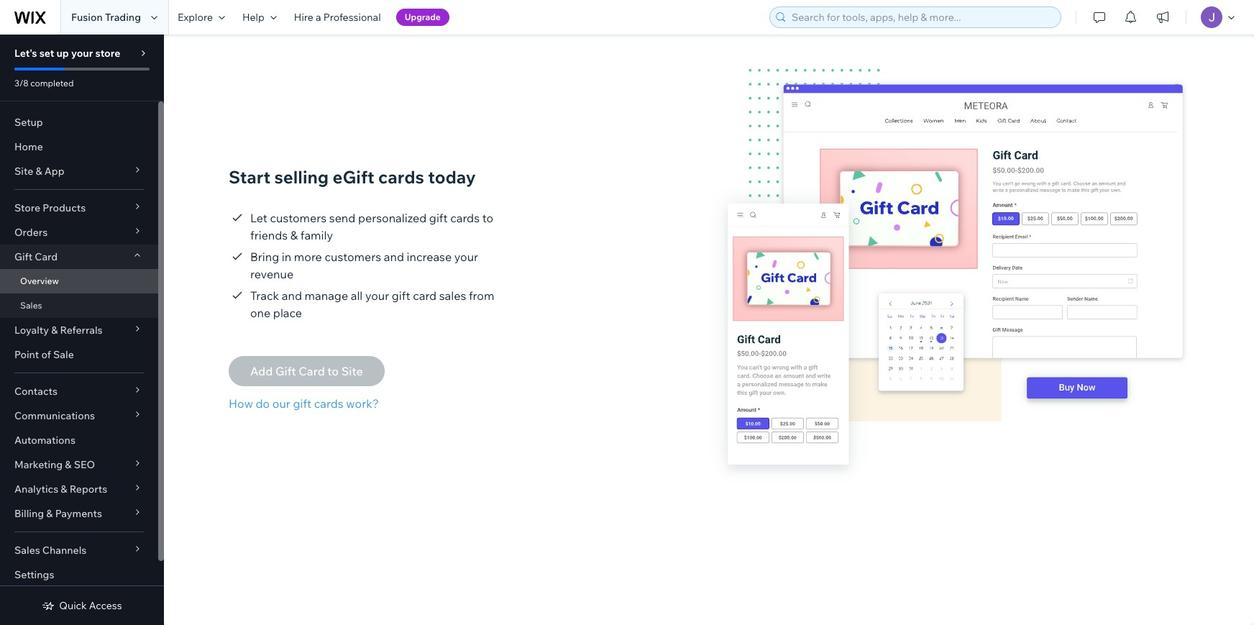 Task type: vqa. For each thing, say whether or not it's contained in the screenshot.
the leftmost And
yes



Task type: describe. For each thing, give the bounding box(es) containing it.
work?
[[346, 396, 379, 411]]

communications
[[14, 409, 95, 422]]

increase
[[407, 250, 452, 264]]

help
[[242, 11, 265, 24]]

how
[[229, 396, 253, 411]]

2 horizontal spatial your
[[454, 250, 478, 264]]

marketing
[[14, 458, 63, 471]]

billing & payments
[[14, 507, 102, 520]]

analytics & reports
[[14, 483, 107, 496]]

0 horizontal spatial and
[[282, 288, 302, 303]]

1 horizontal spatial cards
[[378, 166, 424, 188]]

site
[[14, 165, 33, 178]]

in
[[282, 250, 292, 264]]

overview
[[20, 276, 59, 286]]

sales
[[439, 288, 466, 303]]

point of sale link
[[0, 342, 158, 367]]

sales channels
[[14, 544, 87, 557]]

quick
[[59, 599, 87, 612]]

help button
[[234, 0, 285, 35]]

access
[[89, 599, 122, 612]]

& for seo
[[65, 458, 72, 471]]

& for app
[[36, 165, 42, 178]]

trading
[[105, 11, 141, 24]]

1 horizontal spatial gift
[[392, 288, 410, 303]]

fusion
[[71, 11, 103, 24]]

loyalty & referrals button
[[0, 318, 158, 342]]

& for reports
[[61, 483, 67, 496]]

store
[[14, 201, 40, 214]]

manage
[[305, 288, 348, 303]]

1 vertical spatial customers
[[325, 250, 381, 264]]

sales for sales channels
[[14, 544, 40, 557]]

upgrade button
[[396, 9, 450, 26]]

completed
[[30, 78, 74, 88]]

family
[[301, 228, 333, 242]]

let's set up your store
[[14, 47, 120, 60]]

hire a professional link
[[285, 0, 390, 35]]

loyalty
[[14, 324, 49, 337]]

quick access button
[[42, 599, 122, 612]]

3/8
[[14, 78, 28, 88]]

your inside sidebar element
[[71, 47, 93, 60]]

let's
[[14, 47, 37, 60]]

card
[[413, 288, 437, 303]]

bring
[[250, 250, 279, 264]]

site & app
[[14, 165, 64, 178]]

explore
[[178, 11, 213, 24]]

more
[[294, 250, 322, 264]]

point
[[14, 348, 39, 361]]

contacts button
[[0, 379, 158, 404]]

sales link
[[0, 294, 158, 318]]

up
[[56, 47, 69, 60]]

a
[[316, 11, 321, 24]]

settings
[[14, 568, 54, 581]]

of
[[41, 348, 51, 361]]

billing
[[14, 507, 44, 520]]

products
[[43, 201, 86, 214]]

& inside let customers send personalized gift cards to friends & family bring in more customers and increase your revenue track and manage all your gift card sales from one place
[[290, 228, 298, 242]]

gift
[[14, 250, 32, 263]]

marketing & seo button
[[0, 453, 158, 477]]

& for payments
[[46, 507, 53, 520]]

start
[[229, 166, 271, 188]]

card
[[35, 250, 58, 263]]

3/8 completed
[[14, 78, 74, 88]]

hire a professional
[[294, 11, 381, 24]]

send
[[329, 211, 356, 225]]

do
[[256, 396, 270, 411]]



Task type: locate. For each thing, give the bounding box(es) containing it.
overview link
[[0, 269, 158, 294]]

quick access
[[59, 599, 122, 612]]

gift left card
[[392, 288, 410, 303]]

and up 'place'
[[282, 288, 302, 303]]

gift
[[429, 211, 448, 225], [392, 288, 410, 303], [293, 396, 312, 411]]

1 horizontal spatial your
[[365, 288, 389, 303]]

& left family
[[290, 228, 298, 242]]

sales
[[20, 300, 42, 311], [14, 544, 40, 557]]

gift card
[[14, 250, 58, 263]]

home
[[14, 140, 43, 153]]

today
[[428, 166, 476, 188]]

2 vertical spatial your
[[365, 288, 389, 303]]

contacts
[[14, 385, 58, 398]]

& inside dropdown button
[[36, 165, 42, 178]]

home link
[[0, 135, 158, 159]]

setup
[[14, 116, 43, 129]]

gift inside button
[[293, 396, 312, 411]]

0 horizontal spatial your
[[71, 47, 93, 60]]

setup link
[[0, 110, 158, 135]]

and
[[384, 250, 404, 264], [282, 288, 302, 303]]

2 vertical spatial cards
[[314, 396, 344, 411]]

1 horizontal spatial and
[[384, 250, 404, 264]]

& right billing
[[46, 507, 53, 520]]

customers up family
[[270, 211, 327, 225]]

your right all
[[365, 288, 389, 303]]

customers
[[270, 211, 327, 225], [325, 250, 381, 264]]

automations
[[14, 434, 75, 447]]

professional
[[324, 11, 381, 24]]

loyalty & referrals
[[14, 324, 103, 337]]

revenue
[[250, 267, 294, 281]]

our
[[273, 396, 291, 411]]

site & app button
[[0, 159, 158, 183]]

seo
[[74, 458, 95, 471]]

0 vertical spatial sales
[[20, 300, 42, 311]]

1 vertical spatial and
[[282, 288, 302, 303]]

store products button
[[0, 196, 158, 220]]

sales for sales
[[20, 300, 42, 311]]

sales up settings
[[14, 544, 40, 557]]

1 vertical spatial cards
[[450, 211, 480, 225]]

1 vertical spatial your
[[454, 250, 478, 264]]

analytics & reports button
[[0, 477, 158, 501]]

orders
[[14, 226, 48, 239]]

2 vertical spatial gift
[[293, 396, 312, 411]]

cards
[[378, 166, 424, 188], [450, 211, 480, 225], [314, 396, 344, 411]]

channels
[[42, 544, 87, 557]]

start selling egift cards today
[[229, 166, 476, 188]]

personalized
[[358, 211, 427, 225]]

customers up all
[[325, 250, 381, 264]]

0 vertical spatial your
[[71, 47, 93, 60]]

1 vertical spatial gift
[[392, 288, 410, 303]]

selling
[[274, 166, 329, 188]]

gift right the our
[[293, 396, 312, 411]]

0 horizontal spatial cards
[[314, 396, 344, 411]]

egift
[[333, 166, 375, 188]]

2 horizontal spatial gift
[[429, 211, 448, 225]]

point of sale
[[14, 348, 74, 361]]

sales inside dropdown button
[[14, 544, 40, 557]]

store products
[[14, 201, 86, 214]]

fusion trading
[[71, 11, 141, 24]]

upgrade
[[405, 12, 441, 22]]

cards up personalized
[[378, 166, 424, 188]]

2 horizontal spatial cards
[[450, 211, 480, 225]]

sale
[[53, 348, 74, 361]]

from
[[469, 288, 495, 303]]

cards left the work?
[[314, 396, 344, 411]]

orders button
[[0, 220, 158, 245]]

Search for tools, apps, help & more... field
[[788, 7, 1057, 27]]

your right up
[[71, 47, 93, 60]]

your
[[71, 47, 93, 60], [454, 250, 478, 264], [365, 288, 389, 303]]

app
[[44, 165, 64, 178]]

track
[[250, 288, 279, 303]]

& for referrals
[[51, 324, 58, 337]]

and left increase
[[384, 250, 404, 264]]

0 horizontal spatial gift
[[293, 396, 312, 411]]

& right loyalty at left
[[51, 324, 58, 337]]

payments
[[55, 507, 102, 520]]

hire
[[294, 11, 314, 24]]

marketing & seo
[[14, 458, 95, 471]]

reports
[[70, 483, 107, 496]]

sidebar element
[[0, 35, 164, 625]]

cards inside button
[[314, 396, 344, 411]]

0 vertical spatial gift
[[429, 211, 448, 225]]

sales channels button
[[0, 538, 158, 563]]

&
[[36, 165, 42, 178], [290, 228, 298, 242], [51, 324, 58, 337], [65, 458, 72, 471], [61, 483, 67, 496], [46, 507, 53, 520]]

& left seo
[[65, 458, 72, 471]]

gift up increase
[[429, 211, 448, 225]]

& left reports
[[61, 483, 67, 496]]

place
[[273, 306, 302, 320]]

1 vertical spatial sales
[[14, 544, 40, 557]]

how do our gift cards work?
[[229, 396, 379, 411]]

one
[[250, 306, 271, 320]]

settings link
[[0, 563, 158, 587]]

cards left to at the left top
[[450, 211, 480, 225]]

0 vertical spatial and
[[384, 250, 404, 264]]

analytics
[[14, 483, 58, 496]]

sales up loyalty at left
[[20, 300, 42, 311]]

gift card button
[[0, 245, 158, 269]]

& right site on the top left
[[36, 165, 42, 178]]

store
[[95, 47, 120, 60]]

automations link
[[0, 428, 158, 453]]

let
[[250, 211, 267, 225]]

cards inside let customers send personalized gift cards to friends & family bring in more customers and increase your revenue track and manage all your gift card sales from one place
[[450, 211, 480, 225]]

communications button
[[0, 404, 158, 428]]

all
[[351, 288, 363, 303]]

referrals
[[60, 324, 103, 337]]

let customers send personalized gift cards to friends & family bring in more customers and increase your revenue track and manage all your gift card sales from one place
[[250, 211, 495, 320]]

0 vertical spatial customers
[[270, 211, 327, 225]]

0 vertical spatial cards
[[378, 166, 424, 188]]

your right increase
[[454, 250, 478, 264]]

friends
[[250, 228, 288, 242]]

to
[[482, 211, 494, 225]]

billing & payments button
[[0, 501, 158, 526]]

set
[[39, 47, 54, 60]]

how do our gift cards work? button
[[229, 395, 385, 412]]



